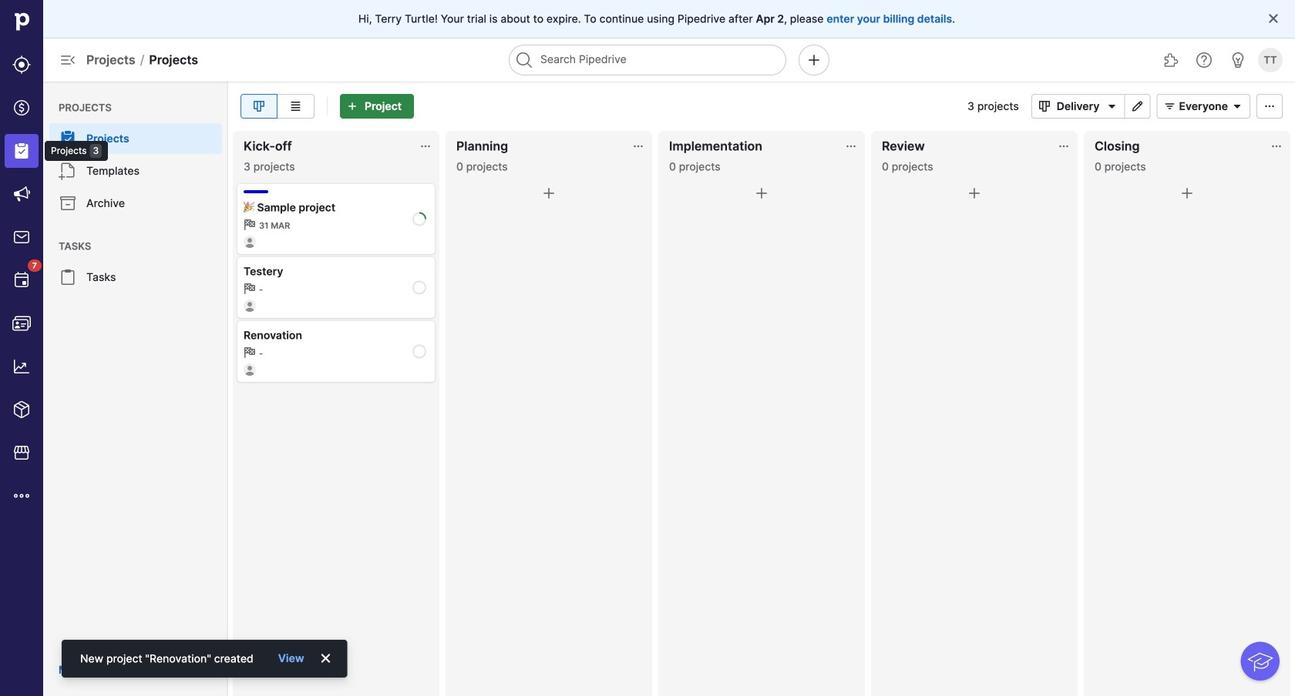 Task type: vqa. For each thing, say whether or not it's contained in the screenshot.
color undefined icon
yes



Task type: locate. For each thing, give the bounding box(es) containing it.
color secondary image up color secondary icon
[[244, 219, 256, 231]]

1 color secondary rgba image from the left
[[419, 140, 432, 153]]

1 horizontal spatial color secondary rgba image
[[1058, 140, 1070, 153]]

color secondary image down color secondary icon
[[244, 347, 256, 359]]

sales inbox image
[[12, 228, 31, 247]]

color primary image for 1st color secondary rgba icon from right
[[1178, 184, 1197, 203]]

info image
[[142, 665, 154, 677]]

board image
[[250, 100, 268, 113]]

deals image
[[12, 99, 31, 117]]

more image
[[12, 487, 31, 506]]

color primary image
[[1268, 12, 1280, 25], [1103, 100, 1121, 113], [1228, 100, 1247, 113], [1261, 100, 1279, 113], [753, 184, 771, 203], [965, 184, 984, 203]]

1 color secondary rgba image from the left
[[632, 140, 645, 153]]

home image
[[10, 10, 33, 33]]

insights image
[[12, 358, 31, 376]]

contacts image
[[12, 315, 31, 333]]

list image
[[286, 100, 305, 113]]

color secondary rgba image
[[419, 140, 432, 153], [1058, 140, 1070, 153]]

color secondary image
[[244, 219, 256, 231], [244, 347, 256, 359]]

3 color secondary rgba image from the left
[[1271, 140, 1283, 153]]

1 vertical spatial color secondary image
[[244, 347, 256, 359]]

2 color secondary rgba image from the left
[[1058, 140, 1070, 153]]

menu
[[0, 0, 108, 697], [43, 82, 228, 697]]

0 horizontal spatial color secondary rgba image
[[419, 140, 432, 153]]

1 horizontal spatial color secondary rgba image
[[845, 140, 857, 153]]

color undefined image
[[59, 130, 77, 148], [59, 162, 77, 180], [59, 194, 77, 213], [59, 268, 77, 287], [12, 271, 31, 290]]

0 vertical spatial color secondary image
[[244, 219, 256, 231]]

edit board image
[[1128, 100, 1147, 113]]

2 horizontal spatial color secondary rgba image
[[1271, 140, 1283, 153]]

Search Pipedrive field
[[509, 45, 786, 76]]

sales assistant image
[[1229, 51, 1248, 69]]

color secondary rgba image
[[632, 140, 645, 153], [845, 140, 857, 153], [1271, 140, 1283, 153]]

menu item
[[43, 123, 228, 154], [0, 130, 43, 173]]

color primary image
[[1035, 100, 1054, 113], [1161, 100, 1179, 113], [540, 184, 558, 203], [1178, 184, 1197, 203]]

0 horizontal spatial color secondary rgba image
[[632, 140, 645, 153]]



Task type: describe. For each thing, give the bounding box(es) containing it.
products image
[[12, 401, 31, 419]]

2 color secondary rgba image from the left
[[845, 140, 857, 153]]

color primary inverted image
[[343, 100, 362, 113]]

color primary image for edit board icon
[[1161, 100, 1179, 113]]

quick help image
[[1195, 51, 1214, 69]]

color primary image for first color secondary rgba icon from the left
[[540, 184, 558, 203]]

color secondary image
[[244, 283, 256, 295]]

campaigns image
[[12, 185, 31, 204]]

1 color secondary image from the top
[[244, 219, 256, 231]]

2 color secondary image from the top
[[244, 347, 256, 359]]

knowledge center bot, also known as kc bot is an onboarding assistant that allows you to see the list of onboarding items in one place for quick and easy reference. this improves your in-app experience. image
[[1241, 642, 1280, 682]]

marketplace image
[[12, 444, 31, 463]]

menu toggle image
[[59, 51, 77, 69]]

quick add image
[[805, 51, 823, 69]]

projects image
[[12, 142, 31, 160]]

leads image
[[12, 56, 31, 74]]

close image
[[320, 653, 332, 665]]



